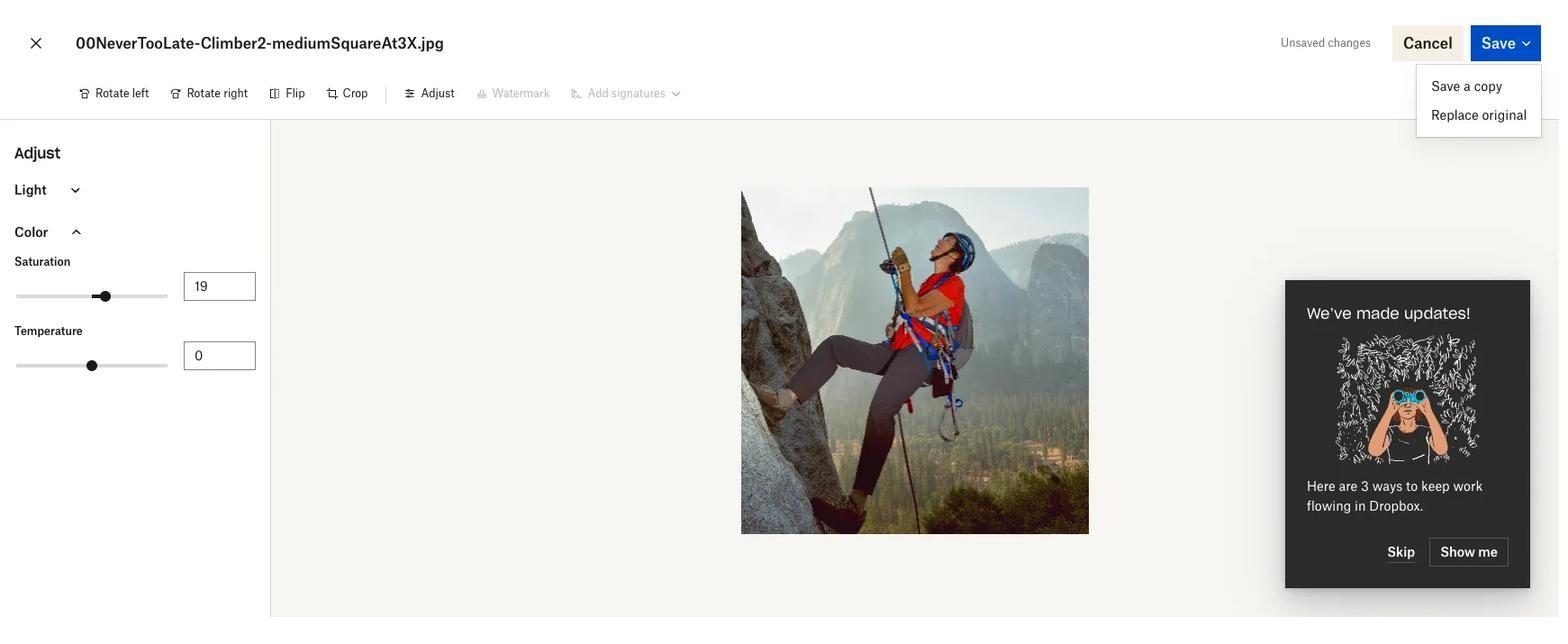 Task type: locate. For each thing, give the bounding box(es) containing it.
keep
[[1421, 478, 1450, 494]]

color
[[14, 224, 48, 239]]

climber2-
[[201, 34, 272, 52]]

a
[[1464, 78, 1471, 94]]

unsaved changes
[[1281, 36, 1371, 50]]

updates!
[[1404, 304, 1471, 322]]

00nevertoolate-
[[76, 34, 201, 52]]

Saturation range field
[[16, 295, 168, 298]]

save a copy
[[1431, 78, 1503, 94]]

in
[[1355, 498, 1366, 513]]

made
[[1356, 304, 1400, 322]]

temperature
[[14, 324, 83, 338]]

ways
[[1373, 478, 1403, 494]]

are
[[1339, 478, 1358, 494]]

saturation
[[14, 255, 71, 268]]

00nevertoolate-climber2-mediumsquareat3x.jpg
[[76, 34, 444, 52]]

here are 3 ways to keep work flowing in dropbox.
[[1307, 478, 1483, 513]]

dropbox.
[[1369, 498, 1423, 513]]

original
[[1482, 107, 1527, 123]]

we've
[[1307, 304, 1352, 322]]



Task type: vqa. For each thing, say whether or not it's contained in the screenshot.
about
no



Task type: describe. For each thing, give the bounding box(es) containing it.
changes
[[1328, 36, 1371, 50]]

mediumsquareat3x.jpg
[[272, 34, 444, 52]]

close image
[[25, 29, 47, 58]]

adjust
[[14, 144, 60, 162]]

replace
[[1431, 107, 1479, 123]]

Temperature number field
[[195, 346, 245, 366]]

save
[[1431, 78, 1460, 94]]

replace original
[[1431, 107, 1527, 123]]

flowing
[[1307, 498, 1351, 513]]

work
[[1453, 478, 1483, 494]]

Saturation number field
[[195, 277, 245, 296]]

copy
[[1474, 78, 1503, 94]]

3
[[1361, 478, 1369, 494]]

here
[[1307, 478, 1336, 494]]

Temperature range field
[[16, 364, 168, 368]]

color button
[[0, 211, 270, 253]]

unsaved
[[1281, 36, 1325, 50]]

to
[[1406, 478, 1418, 494]]

we've made updates!
[[1307, 304, 1471, 322]]



